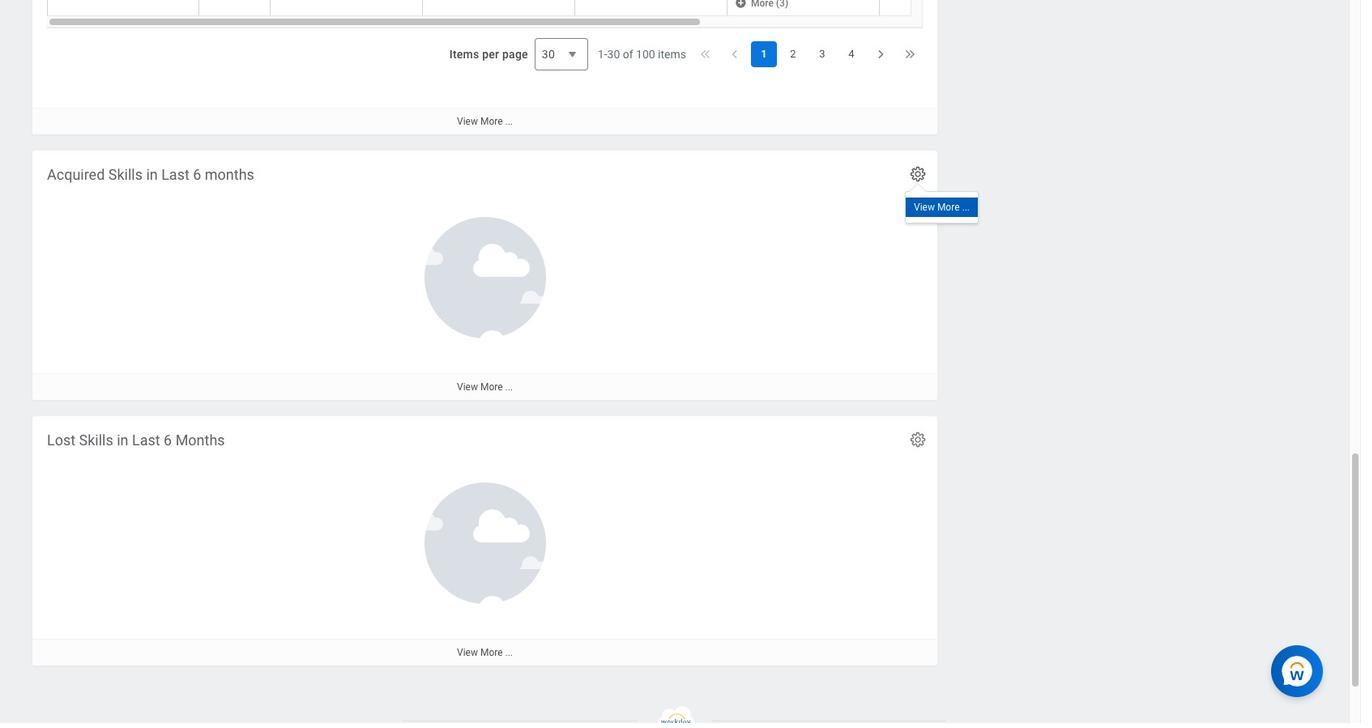 Task type: vqa. For each thing, say whether or not it's contained in the screenshot.
suggested results list box
no



Task type: describe. For each thing, give the bounding box(es) containing it.
... for view more ... link in suggested skills element
[[505, 116, 513, 127]]

per
[[482, 48, 499, 61]]

100
[[636, 48, 655, 61]]

1-30 of 100 items status
[[598, 46, 686, 62]]

acquired skills in last 6 months
[[47, 166, 254, 183]]

page
[[502, 48, 528, 61]]

view for lost skills in last 6 months view more ... link
[[457, 647, 478, 659]]

chevron 2x right small image
[[902, 46, 918, 62]]

in for acquired
[[146, 166, 158, 183]]

3
[[820, 48, 825, 60]]

view more ... for lost skills in last 6 months view more ... link
[[457, 647, 513, 659]]

list inside pagination element
[[751, 41, 865, 67]]

configure acquired skills in last 6 months image
[[909, 165, 927, 183]]

4 button
[[839, 41, 865, 67]]

items per page element
[[447, 28, 588, 80]]

chevron 2x left small image
[[698, 46, 714, 62]]

... for lost skills in last 6 months view more ... link
[[505, 647, 513, 659]]

view more ... for acquired skills in last 6 months view more ... link
[[457, 382, 513, 393]]

suggested skills element
[[32, 0, 1185, 134]]

view more ... link for lost skills in last 6 months
[[32, 639, 938, 666]]

1-
[[598, 48, 607, 61]]

months
[[176, 432, 225, 449]]

last for months
[[161, 166, 189, 183]]

view more ... for view more ... link in suggested skills element
[[457, 116, 513, 127]]

lost skills in last 6 months
[[47, 432, 225, 449]]

more for view more ... link in suggested skills element
[[480, 116, 503, 127]]

... inside "view more ..." option
[[962, 202, 970, 213]]

4
[[849, 48, 855, 60]]

3 button
[[810, 41, 835, 67]]

items per page
[[450, 48, 528, 61]]

1-30 of 100 items
[[598, 48, 686, 61]]



Task type: locate. For each thing, give the bounding box(es) containing it.
2
[[790, 48, 796, 60]]

view more ... inside "view more ..." option
[[914, 202, 970, 213]]

... inside 'lost skills in last 6 months' element
[[505, 647, 513, 659]]

more inside option
[[937, 202, 960, 213]]

0 horizontal spatial last
[[132, 432, 160, 449]]

view inside 'lost skills in last 6 months' element
[[457, 647, 478, 659]]

more inside 'lost skills in last 6 months' element
[[480, 647, 503, 659]]

more inside the acquired skills in last 6 months element
[[480, 382, 503, 393]]

skills right acquired
[[108, 166, 143, 183]]

6 for months
[[164, 432, 172, 449]]

1 horizontal spatial last
[[161, 166, 189, 183]]

view more ...
[[457, 116, 513, 127], [914, 202, 970, 213], [457, 382, 513, 393], [457, 647, 513, 659]]

view inside the acquired skills in last 6 months element
[[457, 382, 478, 393]]

0 horizontal spatial 6
[[164, 432, 172, 449]]

more for acquired skills in last 6 months view more ... link
[[480, 382, 503, 393]]

0 vertical spatial in
[[146, 166, 158, 183]]

1 vertical spatial skills
[[79, 432, 113, 449]]

more inside suggested skills element
[[480, 116, 503, 127]]

2 button
[[780, 41, 806, 67]]

pagination element
[[598, 28, 923, 80]]

... inside suggested skills element
[[505, 116, 513, 127]]

chevron right small image
[[873, 46, 889, 62]]

skills for lost
[[79, 432, 113, 449]]

in
[[146, 166, 158, 183], [117, 432, 128, 449]]

1 vertical spatial in
[[117, 432, 128, 449]]

view inside suggested skills element
[[457, 116, 478, 127]]

in for lost
[[117, 432, 128, 449]]

6
[[193, 166, 201, 183], [164, 432, 172, 449]]

view more ... link inside suggested skills element
[[32, 108, 938, 134]]

0 horizontal spatial in
[[117, 432, 128, 449]]

1 horizontal spatial in
[[146, 166, 158, 183]]

items
[[450, 48, 479, 61]]

3 view more ... link from the top
[[32, 639, 938, 666]]

0 vertical spatial skills
[[108, 166, 143, 183]]

acquired
[[47, 166, 105, 183]]

1 vertical spatial view more ... link
[[32, 373, 938, 400]]

1 view more ... link from the top
[[32, 108, 938, 134]]

0 vertical spatial 6
[[193, 166, 201, 183]]

skills
[[108, 166, 143, 183], [79, 432, 113, 449]]

1 horizontal spatial 6
[[193, 166, 201, 183]]

view more ... option
[[906, 197, 978, 217]]

30
[[607, 48, 620, 61]]

1 vertical spatial 6
[[164, 432, 172, 449]]

of
[[623, 48, 633, 61]]

last for months
[[132, 432, 160, 449]]

lost skills in last 6 months element
[[32, 416, 938, 666]]

list
[[751, 41, 865, 67]]

chevron left small image
[[727, 46, 743, 62]]

view for view more ... link in suggested skills element
[[457, 116, 478, 127]]

2 view more ... link from the top
[[32, 373, 938, 400]]

view more ... link
[[32, 108, 938, 134], [32, 373, 938, 400], [32, 639, 938, 666]]

lost
[[47, 432, 75, 449]]

last
[[161, 166, 189, 183], [132, 432, 160, 449]]

1 vertical spatial last
[[132, 432, 160, 449]]

2 vertical spatial view more ... link
[[32, 639, 938, 666]]

...
[[505, 116, 513, 127], [962, 202, 970, 213], [505, 382, 513, 393], [505, 647, 513, 659]]

view
[[457, 116, 478, 127], [914, 202, 935, 213], [457, 382, 478, 393], [457, 647, 478, 659]]

view for acquired skills in last 6 months view more ... link
[[457, 382, 478, 393]]

acquired skills in last 6 months element
[[32, 150, 938, 400]]

view more ... inside 'lost skills in last 6 months' element
[[457, 647, 513, 659]]

view inside "view more ..." option
[[914, 202, 935, 213]]

... inside the acquired skills in last 6 months element
[[505, 382, 513, 393]]

items
[[658, 48, 686, 61]]

view more ... inside suggested skills element
[[457, 116, 513, 127]]

skills for acquired
[[108, 166, 143, 183]]

list containing 2
[[751, 41, 865, 67]]

more for lost skills in last 6 months view more ... link
[[480, 647, 503, 659]]

0 vertical spatial view more ... link
[[32, 108, 938, 134]]

months
[[205, 166, 254, 183]]

configure lost skills in last 6 months image
[[909, 431, 927, 449]]

in right acquired
[[146, 166, 158, 183]]

0 vertical spatial last
[[161, 166, 189, 183]]

more
[[480, 116, 503, 127], [937, 202, 960, 213], [480, 382, 503, 393], [480, 647, 503, 659]]

view more ... link for acquired skills in last 6 months
[[32, 373, 938, 400]]

... for acquired skills in last 6 months view more ... link
[[505, 382, 513, 393]]

skills right lost
[[79, 432, 113, 449]]

6 for months
[[193, 166, 201, 183]]

in right lost
[[117, 432, 128, 449]]

view more ... inside the acquired skills in last 6 months element
[[457, 382, 513, 393]]



